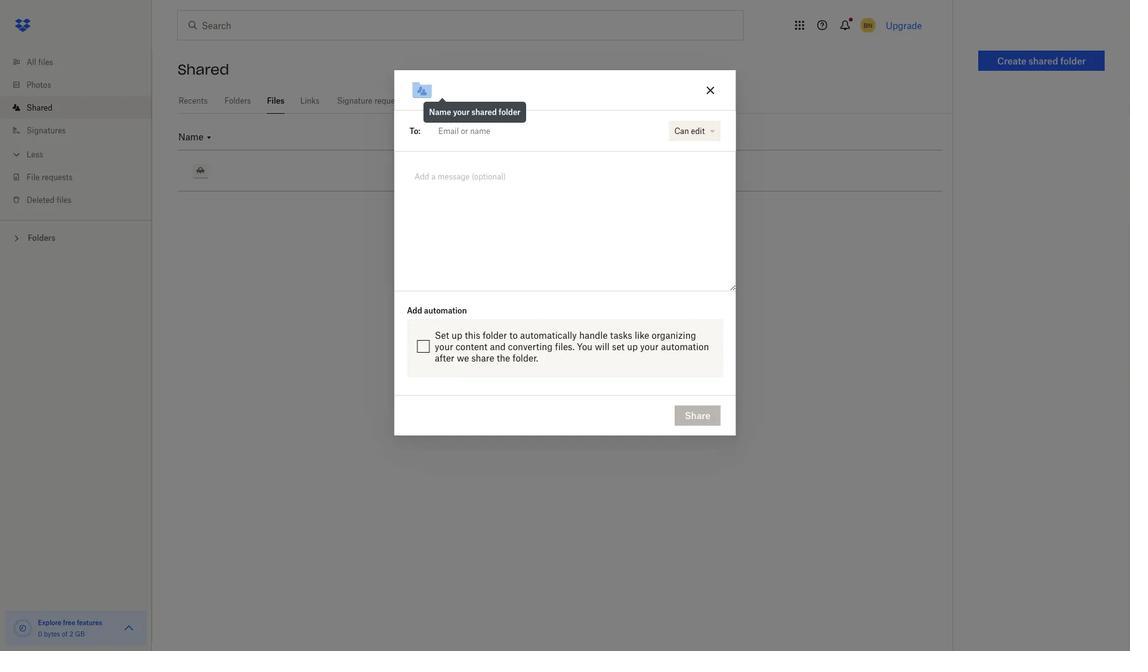 Task type: locate. For each thing, give the bounding box(es) containing it.
1 horizontal spatial files
[[57, 195, 72, 205]]

files
[[267, 96, 284, 106]]

files for deleted files
[[57, 195, 72, 205]]

0 horizontal spatial automation
[[424, 306, 467, 315]]

1 horizontal spatial folders
[[225, 96, 251, 106]]

signatures link
[[10, 119, 152, 142]]

set up this folder to automatically handle tasks like organizing your content and converting files. you will set up your automation after we share the folder.
[[435, 330, 709, 363]]

tab list
[[178, 89, 952, 114]]

tab list containing recents
[[178, 89, 952, 114]]

can edit
[[674, 126, 705, 136]]

to:
[[410, 126, 421, 136]]

can edit button
[[669, 121, 721, 141]]

shared
[[178, 61, 229, 78], [27, 103, 52, 112]]

file
[[27, 172, 40, 182]]

add
[[407, 306, 422, 315]]

and
[[490, 341, 506, 352]]

0 vertical spatial files
[[38, 57, 53, 67]]

sharing modal dialog
[[394, 70, 736, 537]]

set
[[435, 330, 449, 341]]

your
[[453, 108, 470, 117], [435, 341, 453, 352], [640, 341, 659, 352]]

automation down organizing
[[661, 341, 709, 352]]

1 vertical spatial shared
[[472, 108, 497, 117]]

name your shared folder
[[429, 108, 521, 117]]

files right all
[[38, 57, 53, 67]]

2 vertical spatial folder
[[483, 330, 507, 341]]

after
[[435, 353, 454, 363]]

0
[[38, 630, 42, 638]]

this
[[465, 330, 480, 341]]

1 horizontal spatial automation
[[661, 341, 709, 352]]

explore
[[38, 619, 61, 627]]

photos
[[27, 80, 51, 89]]

recents
[[179, 96, 208, 106]]

0 vertical spatial requests
[[375, 96, 405, 106]]

0 horizontal spatial shared
[[472, 108, 497, 117]]

1 horizontal spatial shared
[[178, 61, 229, 78]]

1 vertical spatial automation
[[661, 341, 709, 352]]

add automation
[[407, 306, 467, 315]]

automation
[[424, 306, 467, 315], [661, 341, 709, 352]]

folders down deleted
[[28, 233, 55, 243]]

files inside "link"
[[38, 57, 53, 67]]

folders left files
[[225, 96, 251, 106]]

folder inside set up this folder to automatically handle tasks like organizing your content and converting files. you will set up your automation after we share the folder.
[[483, 330, 507, 341]]

recents link
[[178, 89, 209, 112]]

your down like
[[640, 341, 659, 352]]

1 vertical spatial shared
[[27, 103, 52, 112]]

1 vertical spatial folders
[[28, 233, 55, 243]]

handle
[[579, 330, 608, 341]]

0 horizontal spatial requests
[[42, 172, 73, 182]]

deleted files link
[[10, 188, 152, 211]]

shared down photos
[[27, 103, 52, 112]]

1 horizontal spatial requests
[[375, 96, 405, 106]]

up
[[452, 330, 462, 341], [627, 341, 638, 352]]

up right set
[[627, 341, 638, 352]]

folder for set up this folder to automatically handle tasks like organizing your content and converting files. you will set up your automation after we share the folder.
[[483, 330, 507, 341]]

content
[[456, 341, 488, 352]]

create shared folder
[[997, 55, 1086, 66]]

folder
[[1060, 55, 1086, 66], [499, 108, 521, 117], [483, 330, 507, 341]]

0 vertical spatial folder
[[1060, 55, 1086, 66]]

like
[[635, 330, 649, 341]]

0 vertical spatial shared
[[178, 61, 229, 78]]

signature
[[337, 96, 372, 106]]

signatures
[[27, 126, 66, 135]]

file requests link
[[10, 166, 152, 188]]

shared right create
[[1029, 55, 1058, 66]]

converting
[[508, 341, 553, 352]]

None field
[[421, 118, 666, 144]]

share button
[[675, 406, 721, 426]]

shared right name
[[472, 108, 497, 117]]

tasks
[[610, 330, 632, 341]]

gb
[[75, 630, 85, 638]]

share
[[471, 353, 494, 363]]

folder for name your shared folder
[[499, 108, 521, 117]]

1 horizontal spatial shared
[[1029, 55, 1058, 66]]

links link
[[300, 89, 320, 112]]

1 horizontal spatial up
[[627, 341, 638, 352]]

1 vertical spatial folder
[[499, 108, 521, 117]]

shared link
[[10, 96, 152, 119]]

Contact name field
[[433, 121, 663, 141]]

will
[[595, 341, 610, 352]]

shared
[[1029, 55, 1058, 66], [472, 108, 497, 117]]

deleted
[[27, 195, 55, 205]]

0 vertical spatial up
[[452, 330, 462, 341]]

0 horizontal spatial shared
[[27, 103, 52, 112]]

requests inside tab list
[[375, 96, 405, 106]]

create
[[997, 55, 1027, 66]]

0 vertical spatial folders
[[225, 96, 251, 106]]

bytes
[[44, 630, 60, 638]]

shared up recents link
[[178, 61, 229, 78]]

folders
[[225, 96, 251, 106], [28, 233, 55, 243]]

files
[[38, 57, 53, 67], [57, 195, 72, 205]]

requests
[[375, 96, 405, 106], [42, 172, 73, 182]]

0 vertical spatial shared
[[1029, 55, 1058, 66]]

0 horizontal spatial files
[[38, 57, 53, 67]]

automatically
[[520, 330, 577, 341]]

folder up the and
[[483, 330, 507, 341]]

set
[[612, 341, 625, 352]]

folder right create
[[1060, 55, 1086, 66]]

1 vertical spatial requests
[[42, 172, 73, 182]]

1 vertical spatial files
[[57, 195, 72, 205]]

all files link
[[10, 51, 152, 73]]

up right the 'set'
[[452, 330, 462, 341]]

requests right file
[[42, 172, 73, 182]]

name
[[429, 108, 451, 117]]

file requests
[[27, 172, 73, 182]]

requests right signature
[[375, 96, 405, 106]]

files right deleted
[[57, 195, 72, 205]]

automation up the 'set'
[[424, 306, 467, 315]]

list
[[0, 43, 152, 220]]

folder up contact name field
[[499, 108, 521, 117]]

0 horizontal spatial folders
[[28, 233, 55, 243]]

of
[[62, 630, 68, 638]]

signature requests link
[[335, 89, 407, 112]]



Task type: describe. For each thing, give the bounding box(es) containing it.
shared inside list item
[[27, 103, 52, 112]]

links
[[300, 96, 320, 106]]

all
[[27, 57, 36, 67]]

0 vertical spatial automation
[[424, 306, 467, 315]]

can
[[674, 126, 689, 136]]

dropbox image
[[10, 13, 35, 38]]

free
[[63, 619, 75, 627]]

shared inside sharing modal dialog
[[472, 108, 497, 117]]

share
[[685, 410, 711, 421]]

folder inside button
[[1060, 55, 1086, 66]]

edit
[[691, 126, 705, 136]]

features
[[77, 619, 102, 627]]

we
[[457, 353, 469, 363]]

files for all files
[[38, 57, 53, 67]]

0 horizontal spatial up
[[452, 330, 462, 341]]

requests for signature requests
[[375, 96, 405, 106]]

your right name
[[453, 108, 470, 117]]

folders button
[[0, 228, 152, 247]]

2
[[69, 630, 73, 638]]

shared list item
[[0, 96, 152, 119]]

less image
[[10, 148, 23, 161]]

shared inside create shared folder button
[[1029, 55, 1058, 66]]

less
[[27, 150, 43, 159]]

upgrade
[[886, 20, 922, 31]]

photos link
[[10, 73, 152, 96]]

files.
[[555, 341, 575, 352]]

create shared folder button
[[978, 51, 1105, 71]]

files link
[[267, 89, 285, 112]]

deleted files
[[27, 195, 72, 205]]

quota usage element
[[13, 619, 33, 639]]

automation inside set up this folder to automatically handle tasks like organizing your content and converting files. you will set up your automation after we share the folder.
[[661, 341, 709, 352]]

upgrade link
[[886, 20, 922, 31]]

requests for file requests
[[42, 172, 73, 182]]

signature requests
[[337, 96, 405, 106]]

list containing all files
[[0, 43, 152, 220]]

to
[[509, 330, 518, 341]]

organizing
[[652, 330, 696, 341]]

all files
[[27, 57, 53, 67]]

folder.
[[513, 353, 538, 363]]

the
[[497, 353, 510, 363]]

explore free features 0 bytes of 2 gb
[[38, 619, 102, 638]]

folders link
[[224, 89, 252, 112]]

folders inside folders link
[[225, 96, 251, 106]]

your up the after
[[435, 341, 453, 352]]

you
[[577, 341, 593, 352]]

1 vertical spatial up
[[627, 341, 638, 352]]

Add a message (optional) text field
[[410, 167, 721, 196]]

folders inside folders button
[[28, 233, 55, 243]]



Task type: vqa. For each thing, say whether or not it's contained in the screenshot.
A
no



